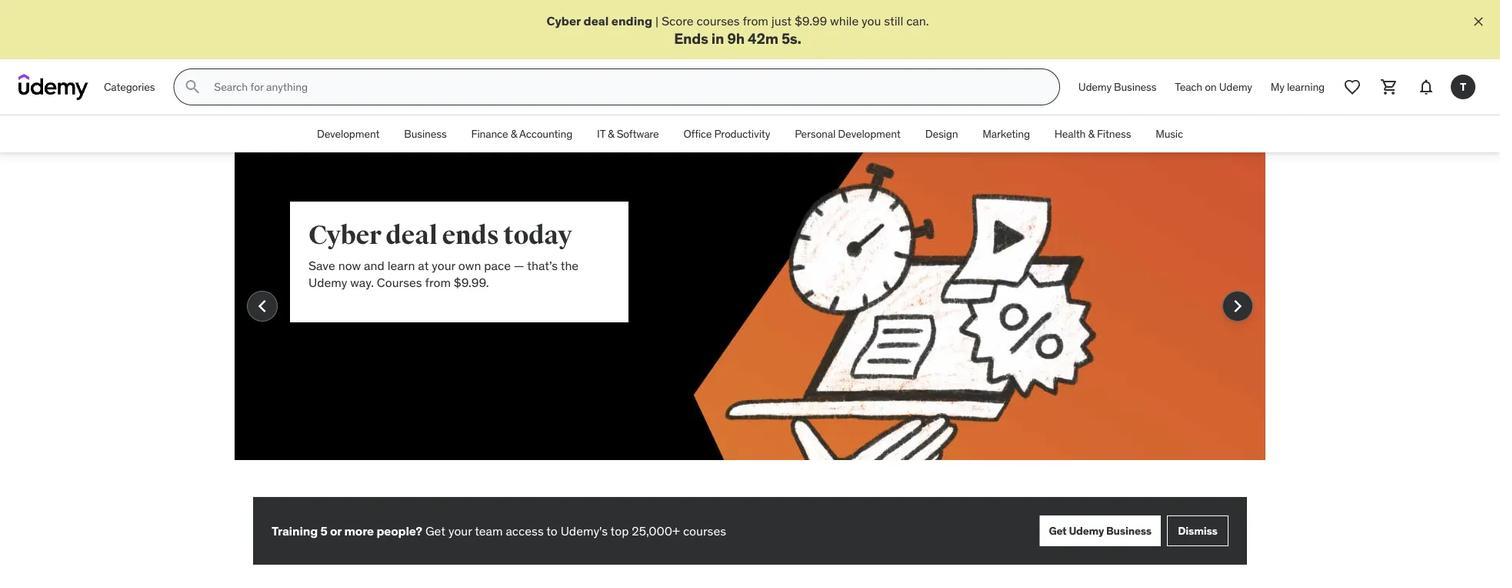Task type: vqa. For each thing, say whether or not it's contained in the screenshot.
'more' within the This is a perfect match for me. I have been struggling manually coding a dialogue system. This helps me learn about scriptable objects which I didn't know I needed and will save me a lot of time on my project so I can move forward with more interesting problems!
no



Task type: locate. For each thing, give the bounding box(es) containing it.
your inside cyber deal ends today save now and learn at your own pace — that's the udemy way. courses from $9.99.
[[432, 258, 456, 273]]

0 vertical spatial deal
[[584, 13, 609, 28]]

deal up learn
[[386, 220, 438, 251]]

2 & from the left
[[608, 127, 615, 141]]

ends
[[674, 29, 709, 47]]

0 horizontal spatial deal
[[386, 220, 438, 251]]

team
[[475, 523, 503, 539]]

to
[[547, 523, 558, 539]]

in
[[712, 29, 724, 47]]

cyber up now
[[309, 220, 381, 251]]

categories
[[104, 80, 155, 94]]

learning
[[1288, 80, 1325, 94]]

design
[[926, 127, 958, 141]]

from
[[743, 13, 769, 28], [425, 275, 451, 291]]

development link
[[305, 116, 392, 153]]

access
[[506, 523, 544, 539]]

close image
[[1472, 14, 1487, 29]]

marketing link
[[971, 116, 1043, 153]]

at
[[418, 258, 429, 273]]

wishlist image
[[1344, 78, 1362, 96]]

& for software
[[608, 127, 615, 141]]

business up fitness
[[1115, 80, 1157, 94]]

udemy inside udemy business link
[[1079, 80, 1112, 94]]

0 horizontal spatial development
[[317, 127, 380, 141]]

udemy inside teach on udemy 'link'
[[1220, 80, 1253, 94]]

it & software
[[597, 127, 659, 141]]

your right at
[[432, 258, 456, 273]]

0 vertical spatial your
[[432, 258, 456, 273]]

while
[[831, 13, 859, 28]]

|
[[656, 13, 659, 28]]

cyber for ends
[[309, 220, 381, 251]]

.
[[798, 29, 802, 47]]

design link
[[913, 116, 971, 153]]

cyber left ending
[[547, 13, 581, 28]]

cyber inside cyber deal ends today save now and learn at your own pace — that's the udemy way. courses from $9.99.
[[309, 220, 381, 251]]

deal
[[584, 13, 609, 28], [386, 220, 438, 251]]

your left team
[[449, 523, 472, 539]]

courses right the 25,000+
[[683, 523, 727, 539]]

personal development link
[[783, 116, 913, 153]]

from down at
[[425, 275, 451, 291]]

0 vertical spatial courses
[[697, 13, 740, 28]]

1 vertical spatial from
[[425, 275, 451, 291]]

it & software link
[[585, 116, 672, 153]]

0 horizontal spatial from
[[425, 275, 451, 291]]

way.
[[350, 275, 374, 291]]

teach on udemy link
[[1166, 69, 1262, 106]]

your
[[432, 258, 456, 273], [449, 523, 472, 539]]

productivity
[[715, 127, 771, 141]]

business link
[[392, 116, 459, 153]]

business left dismiss
[[1107, 524, 1152, 538]]

3 & from the left
[[1089, 127, 1095, 141]]

udemy
[[1079, 80, 1112, 94], [1220, 80, 1253, 94], [309, 275, 347, 291], [1069, 524, 1105, 538]]

1 vertical spatial cyber
[[309, 220, 381, 251]]

health & fitness
[[1055, 127, 1132, 141]]

& right health
[[1089, 127, 1095, 141]]

1 development from the left
[[317, 127, 380, 141]]

1 horizontal spatial cyber
[[547, 13, 581, 28]]

fitness
[[1098, 127, 1132, 141]]

top
[[611, 523, 629, 539]]

0 vertical spatial cyber
[[547, 13, 581, 28]]

1 & from the left
[[511, 127, 517, 141]]

submit search image
[[183, 78, 202, 96]]

business left finance
[[404, 127, 447, 141]]

deal inside cyber deal ends today save now and learn at your own pace — that's the udemy way. courses from $9.99.
[[386, 220, 438, 251]]

software
[[617, 127, 659, 141]]

cyber inside cyber deal ending | score courses from just $9.99 while you still can. ends in 9h 42m 5s .
[[547, 13, 581, 28]]

my learning link
[[1262, 69, 1335, 106]]

1 vertical spatial deal
[[386, 220, 438, 251]]

now
[[338, 258, 361, 273]]

previous image
[[250, 294, 275, 319]]

1 horizontal spatial &
[[608, 127, 615, 141]]

office productivity
[[684, 127, 771, 141]]

development
[[317, 127, 380, 141], [838, 127, 901, 141]]

& right it
[[608, 127, 615, 141]]

marketing
[[983, 127, 1030, 141]]

deal inside cyber deal ending | score courses from just $9.99 while you still can. ends in 9h 42m 5s .
[[584, 13, 609, 28]]

0 vertical spatial from
[[743, 13, 769, 28]]

& right finance
[[511, 127, 517, 141]]

deal for ends
[[386, 220, 438, 251]]

cyber
[[547, 13, 581, 28], [309, 220, 381, 251]]

courses inside cyber deal ending | score courses from just $9.99 while you still can. ends in 9h 42m 5s .
[[697, 13, 740, 28]]

from up 9h 42m 5s
[[743, 13, 769, 28]]

deal for ending
[[584, 13, 609, 28]]

business
[[1115, 80, 1157, 94], [404, 127, 447, 141], [1107, 524, 1152, 538]]

1 horizontal spatial from
[[743, 13, 769, 28]]

get udemy business
[[1049, 524, 1152, 538]]

0 horizontal spatial &
[[511, 127, 517, 141]]

health
[[1055, 127, 1086, 141]]

udemy inside get udemy business link
[[1069, 524, 1105, 538]]

teach
[[1176, 80, 1203, 94]]

deal left ending
[[584, 13, 609, 28]]

courses
[[697, 13, 740, 28], [683, 523, 727, 539]]

still
[[885, 13, 904, 28]]

can.
[[907, 13, 929, 28]]

1 horizontal spatial deal
[[584, 13, 609, 28]]

courses up in
[[697, 13, 740, 28]]

0 horizontal spatial cyber
[[309, 220, 381, 251]]

get
[[426, 523, 446, 539], [1049, 524, 1067, 538]]

save
[[309, 258, 335, 273]]

1 horizontal spatial development
[[838, 127, 901, 141]]

my
[[1271, 80, 1285, 94]]

ends
[[442, 220, 499, 251]]

&
[[511, 127, 517, 141], [608, 127, 615, 141], [1089, 127, 1095, 141]]

2 horizontal spatial &
[[1089, 127, 1095, 141]]



Task type: describe. For each thing, give the bounding box(es) containing it.
pace
[[484, 258, 511, 273]]

courses
[[377, 275, 422, 291]]

today
[[504, 220, 572, 251]]

next image
[[1226, 294, 1251, 319]]

udemy business link
[[1070, 69, 1166, 106]]

on
[[1205, 80, 1217, 94]]

1 vertical spatial business
[[404, 127, 447, 141]]

more
[[344, 523, 374, 539]]

music
[[1156, 127, 1184, 141]]

office
[[684, 127, 712, 141]]

& for fitness
[[1089, 127, 1095, 141]]

it
[[597, 127, 606, 141]]

and
[[364, 258, 385, 273]]

people?
[[377, 523, 422, 539]]

Search for anything text field
[[211, 74, 1041, 100]]

25,000+
[[632, 523, 680, 539]]

udemy inside cyber deal ends today save now and learn at your own pace — that's the udemy way. courses from $9.99.
[[309, 275, 347, 291]]

office productivity link
[[672, 116, 783, 153]]

cyber deal ends today save now and learn at your own pace — that's the udemy way. courses from $9.99.
[[309, 220, 579, 291]]

training
[[272, 523, 318, 539]]

5
[[320, 523, 328, 539]]

from inside cyber deal ends today save now and learn at your own pace — that's the udemy way. courses from $9.99.
[[425, 275, 451, 291]]

teach on udemy
[[1176, 80, 1253, 94]]

dismiss
[[1179, 524, 1218, 538]]

that's
[[527, 258, 558, 273]]

own
[[459, 258, 481, 273]]

finance & accounting
[[471, 127, 573, 141]]

udemy's
[[561, 523, 608, 539]]

notifications image
[[1418, 78, 1436, 96]]

accounting
[[520, 127, 573, 141]]

udemy image
[[18, 74, 89, 100]]

$9.99
[[795, 13, 828, 28]]

1 horizontal spatial get
[[1049, 524, 1067, 538]]

finance & accounting link
[[459, 116, 585, 153]]

ending
[[612, 13, 653, 28]]

9h 42m 5s
[[728, 29, 798, 47]]

my learning
[[1271, 80, 1325, 94]]

t
[[1461, 80, 1467, 94]]

training 5 or more people? get your team access to udemy's top 25,000+ courses
[[272, 523, 727, 539]]

cyber deal ending | score courses from just $9.99 while you still can. ends in 9h 42m 5s .
[[547, 13, 929, 47]]

udemy business
[[1079, 80, 1157, 94]]

0 horizontal spatial get
[[426, 523, 446, 539]]

$9.99.
[[454, 275, 489, 291]]

2 development from the left
[[838, 127, 901, 141]]

from inside cyber deal ending | score courses from just $9.99 while you still can. ends in 9h 42m 5s .
[[743, 13, 769, 28]]

or
[[330, 523, 342, 539]]

music link
[[1144, 116, 1196, 153]]

personal
[[795, 127, 836, 141]]

score
[[662, 13, 694, 28]]

t link
[[1445, 69, 1482, 106]]

health & fitness link
[[1043, 116, 1144, 153]]

2 vertical spatial business
[[1107, 524, 1152, 538]]

1 vertical spatial your
[[449, 523, 472, 539]]

0 vertical spatial business
[[1115, 80, 1157, 94]]

carousel element
[[235, 153, 1266, 497]]

dismiss button
[[1168, 516, 1229, 547]]

categories button
[[95, 69, 164, 106]]

cyber for ending
[[547, 13, 581, 28]]

1 vertical spatial courses
[[683, 523, 727, 539]]

personal development
[[795, 127, 901, 141]]

shopping cart with 0 items image
[[1381, 78, 1399, 96]]

you
[[862, 13, 882, 28]]

& for accounting
[[511, 127, 517, 141]]

just
[[772, 13, 792, 28]]

finance
[[471, 127, 508, 141]]

learn
[[388, 258, 415, 273]]

get udemy business link
[[1040, 516, 1161, 547]]

—
[[514, 258, 525, 273]]

the
[[561, 258, 579, 273]]



